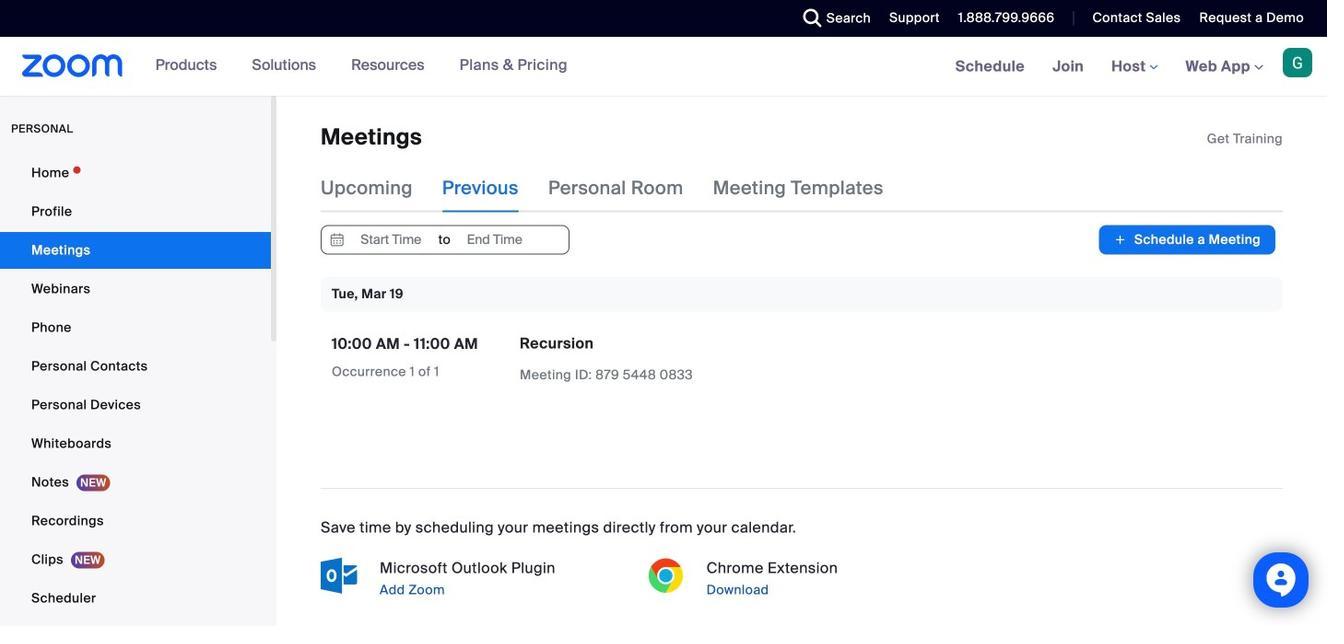 Task type: vqa. For each thing, say whether or not it's contained in the screenshot.
first heading from the right
no



Task type: locate. For each thing, give the bounding box(es) containing it.
1 vertical spatial application
[[520, 334, 842, 385]]

banner
[[0, 37, 1327, 97]]

1 horizontal spatial application
[[1207, 130, 1283, 148]]

date image
[[326, 226, 348, 254]]

application
[[1207, 130, 1283, 148], [520, 334, 842, 385]]

meetings navigation
[[942, 37, 1327, 97]]

zoom logo image
[[22, 54, 123, 77]]

profile picture image
[[1283, 48, 1313, 77]]

add image
[[1114, 231, 1127, 249]]



Task type: describe. For each thing, give the bounding box(es) containing it.
Date Range Picker Start field
[[348, 226, 434, 254]]

product information navigation
[[142, 37, 582, 96]]

recursion element
[[520, 334, 594, 353]]

Date Range Picker End field
[[452, 226, 537, 254]]

tabs of meeting tab list
[[321, 164, 913, 212]]

0 horizontal spatial application
[[520, 334, 842, 385]]

0 vertical spatial application
[[1207, 130, 1283, 148]]

personal menu menu
[[0, 155, 271, 627]]



